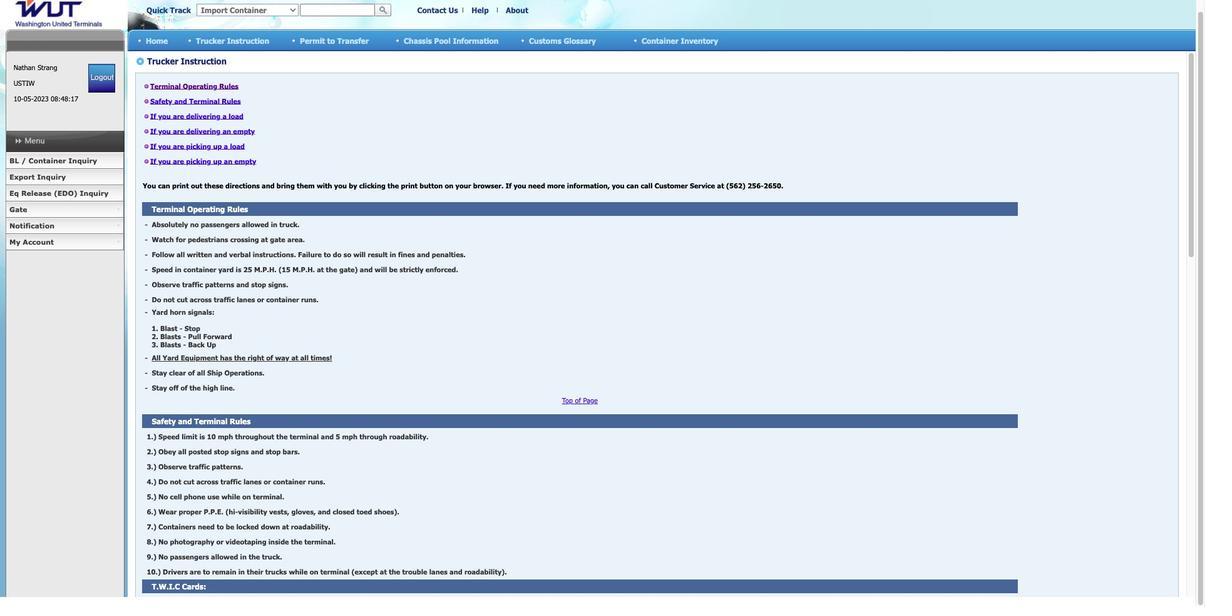 Task type: locate. For each thing, give the bounding box(es) containing it.
export inquiry link
[[6, 169, 124, 185]]

us
[[449, 6, 458, 14]]

eq release (edo) inquiry
[[9, 189, 109, 197]]

quick track
[[147, 6, 191, 14]]

chassis
[[404, 36, 432, 45]]

to
[[328, 36, 335, 45]]

nathan strang
[[14, 63, 57, 71]]

my
[[9, 238, 20, 246]]

contact
[[418, 6, 447, 14]]

container up export inquiry
[[28, 157, 66, 165]]

0 vertical spatial container
[[642, 36, 679, 45]]

about
[[506, 6, 529, 14]]

(edo)
[[54, 189, 78, 197]]

0 horizontal spatial container
[[28, 157, 66, 165]]

help
[[472, 6, 489, 14]]

inquiry down 'bl / container inquiry'
[[37, 173, 66, 181]]

track
[[170, 6, 191, 14]]

inquiry for container
[[68, 157, 97, 165]]

1 horizontal spatial container
[[642, 36, 679, 45]]

transfer
[[337, 36, 369, 45]]

about link
[[506, 6, 529, 14]]

pool
[[434, 36, 451, 45]]

release
[[21, 189, 51, 197]]

inquiry right (edo)
[[80, 189, 109, 197]]

container
[[642, 36, 679, 45], [28, 157, 66, 165]]

container left inventory
[[642, 36, 679, 45]]

inventory
[[681, 36, 719, 45]]

2 vertical spatial inquiry
[[80, 189, 109, 197]]

1 vertical spatial container
[[28, 157, 66, 165]]

information
[[453, 36, 499, 45]]

inquiry up export inquiry link
[[68, 157, 97, 165]]

/
[[21, 157, 26, 165]]

my account link
[[6, 234, 124, 251]]

inquiry
[[68, 157, 97, 165], [37, 173, 66, 181], [80, 189, 109, 197]]

login image
[[88, 64, 115, 93]]

home
[[146, 36, 168, 45]]

notification
[[9, 222, 55, 230]]

None text field
[[300, 4, 375, 16]]

strang
[[38, 63, 57, 71]]

08:48:17
[[51, 95, 78, 103]]

2023
[[34, 95, 49, 103]]

0 vertical spatial inquiry
[[68, 157, 97, 165]]

help link
[[472, 6, 489, 14]]



Task type: vqa. For each thing, say whether or not it's contained in the screenshot.
Gate
yes



Task type: describe. For each thing, give the bounding box(es) containing it.
notification link
[[6, 218, 124, 234]]

account
[[23, 238, 54, 246]]

eq release (edo) inquiry link
[[6, 185, 124, 202]]

trucker
[[196, 36, 225, 45]]

bl / container inquiry
[[9, 157, 97, 165]]

10-05-2023 08:48:17
[[14, 95, 78, 103]]

bl / container inquiry link
[[6, 153, 124, 169]]

export
[[9, 173, 35, 181]]

gate
[[9, 205, 27, 214]]

permit
[[300, 36, 325, 45]]

permit to transfer
[[300, 36, 369, 45]]

05-
[[24, 95, 34, 103]]

customs
[[529, 36, 562, 45]]

contact us
[[418, 6, 458, 14]]

nathan
[[14, 63, 35, 71]]

contact us link
[[418, 6, 458, 14]]

bl
[[9, 157, 19, 165]]

1 vertical spatial inquiry
[[37, 173, 66, 181]]

trucker instruction
[[196, 36, 270, 45]]

export inquiry
[[9, 173, 66, 181]]

instruction
[[227, 36, 270, 45]]

gate link
[[6, 202, 124, 218]]

container inventory
[[642, 36, 719, 45]]

glossary
[[564, 36, 596, 45]]

my account
[[9, 238, 54, 246]]

chassis pool information
[[404, 36, 499, 45]]

quick
[[147, 6, 168, 14]]

ustiw
[[14, 79, 35, 87]]

eq
[[9, 189, 19, 197]]

customs glossary
[[529, 36, 596, 45]]

10-
[[14, 95, 24, 103]]

inquiry for (edo)
[[80, 189, 109, 197]]



